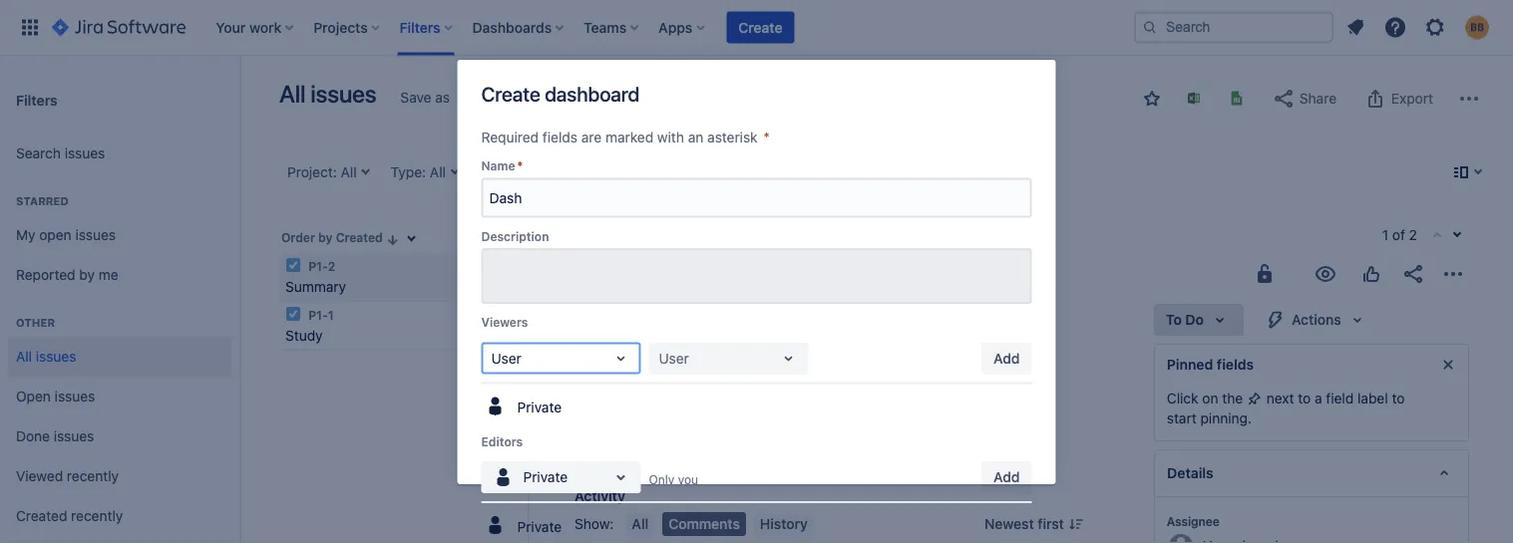 Task type: vqa. For each thing, say whether or not it's contained in the screenshot.
top P1-
yes



Task type: locate. For each thing, give the bounding box(es) containing it.
0 horizontal spatial all
[[16, 349, 32, 365]]

private left show:
[[517, 519, 562, 535]]

0 vertical spatial created
[[336, 231, 383, 245]]

create inside button
[[739, 19, 783, 35]]

fields
[[543, 129, 578, 146], [1217, 357, 1254, 373]]

order by created
[[281, 231, 383, 245]]

label
[[1358, 391, 1389, 407]]

comments button
[[663, 513, 746, 537]]

asterisk
[[708, 129, 758, 146]]

1 horizontal spatial create
[[739, 19, 783, 35]]

p1- for summary
[[309, 259, 328, 273]]

* right asterisk
[[764, 129, 770, 146]]

only
[[649, 473, 675, 487]]

private for viewers
[[517, 400, 562, 416]]

1 vertical spatial all issues
[[16, 349, 76, 365]]

history
[[760, 516, 808, 533]]

recently inside viewed recently link
[[67, 469, 119, 485]]

1 horizontal spatial a
[[1315, 391, 1323, 407]]

to
[[1007, 163, 1020, 180], [1298, 391, 1311, 407], [1392, 391, 1405, 407]]

p1-
[[309, 259, 328, 273], [309, 308, 328, 322]]

summary
[[285, 279, 346, 295], [575, 300, 675, 328]]

all issues
[[279, 80, 377, 108], [16, 349, 76, 365]]

create for create dashboard
[[481, 82, 540, 105]]

export
[[1392, 90, 1434, 107]]

0 vertical spatial by
[[318, 231, 333, 245]]

1 vertical spatial 2
[[328, 259, 336, 273]]

description
[[481, 229, 549, 243]]

recently down viewed recently link
[[71, 508, 123, 525]]

1 horizontal spatial created
[[336, 231, 383, 245]]

reported by me
[[16, 267, 118, 283]]

0 horizontal spatial a
[[736, 348, 744, 364]]

by left me
[[79, 267, 95, 283]]

1 vertical spatial search
[[892, 164, 938, 181]]

recently inside created recently link
[[71, 508, 123, 525]]

1 horizontal spatial all
[[279, 80, 306, 108]]

search image
[[1142, 19, 1158, 35]]

add for editors
[[994, 469, 1020, 486]]

open issues
[[16, 389, 95, 405]]

2 add button from the top
[[982, 462, 1032, 494]]

pinning.
[[1201, 411, 1252, 427]]

open image
[[609, 347, 633, 371]]

1 vertical spatial fields
[[1217, 357, 1254, 373]]

0 vertical spatial all issues
[[279, 80, 377, 108]]

p1- right task image
[[309, 259, 328, 273]]

1 vertical spatial 1
[[328, 308, 334, 322]]

open in google sheets image
[[1229, 90, 1245, 106]]

0 vertical spatial p1-
[[309, 259, 328, 273]]

small image
[[1144, 91, 1160, 107], [385, 232, 401, 248]]

0 horizontal spatial by
[[79, 267, 95, 283]]

1 horizontal spatial 2
[[1410, 227, 1418, 243]]

0 vertical spatial *
[[764, 129, 770, 146]]

editors
[[481, 435, 523, 449]]

attach
[[609, 348, 652, 364]]

create banner
[[0, 0, 1514, 56]]

created down viewed
[[16, 508, 67, 525]]

save
[[401, 89, 432, 106]]

0 vertical spatial recently
[[67, 469, 119, 485]]

next issue 'p1-1' ( type 'j' ) image
[[1450, 227, 1466, 243]]

me
[[99, 267, 118, 283]]

1 right task icon
[[328, 308, 334, 322]]

1 horizontal spatial 1
[[1383, 227, 1389, 243]]

search button
[[884, 157, 946, 189]]

issues for done issues link
[[54, 429, 94, 445]]

0 vertical spatial fields
[[543, 129, 578, 146]]

create dashboard
[[481, 82, 640, 105]]

created right order
[[336, 231, 383, 245]]

private
[[517, 400, 562, 416], [523, 469, 568, 486], [517, 519, 562, 535]]

0 vertical spatial search
[[16, 145, 61, 162]]

a left field
[[1315, 391, 1323, 407]]

2 horizontal spatial all
[[632, 516, 649, 533]]

2 horizontal spatial to
[[1392, 391, 1405, 407]]

small image right order by created on the left of page
[[385, 232, 401, 248]]

0 horizontal spatial all issues
[[16, 349, 76, 365]]

recently up created recently
[[67, 469, 119, 485]]

primary element
[[12, 0, 1134, 55]]

search for search
[[892, 164, 938, 181]]

2 vertical spatial all
[[632, 516, 649, 533]]

small image left open in microsoft excel image
[[1144, 91, 1160, 107]]

p1-2
[[305, 259, 336, 273]]

0 horizontal spatial small image
[[385, 232, 401, 248]]

p1- right task icon
[[309, 308, 328, 322]]

to right next
[[1298, 391, 1311, 407]]

next to a field label to start pinning.
[[1167, 391, 1405, 427]]

private up editors
[[517, 400, 562, 416]]

1 vertical spatial a
[[1315, 391, 1323, 407]]

by inside starred group
[[79, 267, 95, 283]]

field
[[1326, 391, 1354, 407]]

1 vertical spatial *
[[517, 159, 523, 173]]

share
[[1300, 90, 1337, 107]]

1
[[1383, 227, 1389, 243], [328, 308, 334, 322]]

open in microsoft excel image
[[1186, 90, 1202, 106]]

history button
[[754, 513, 814, 537]]

jira software image
[[52, 15, 186, 39], [52, 15, 186, 39]]

1 horizontal spatial *
[[764, 129, 770, 146]]

all issues left save
[[279, 80, 377, 108]]

open image down the description text field
[[777, 347, 801, 371]]

user down viewers
[[491, 350, 522, 367]]

1 vertical spatial created
[[16, 508, 67, 525]]

required
[[481, 129, 539, 146]]

1 vertical spatial create
[[481, 82, 540, 105]]

fields left 'are'
[[543, 129, 578, 146]]

1 horizontal spatial user
[[659, 350, 689, 367]]

1 horizontal spatial by
[[318, 231, 333, 245]]

all
[[279, 80, 306, 108], [16, 349, 32, 365], [632, 516, 649, 533]]

you
[[678, 473, 698, 487]]

*
[[764, 129, 770, 146], [517, 159, 523, 173]]

a inside button
[[736, 348, 744, 364]]

2 right of
[[1410, 227, 1418, 243]]

2 vertical spatial private
[[517, 519, 562, 535]]

all issues down other
[[16, 349, 76, 365]]

0 horizontal spatial *
[[517, 159, 523, 173]]

0 vertical spatial add button
[[982, 343, 1032, 375]]

search left the switch
[[892, 164, 938, 181]]

my open issues link
[[8, 216, 231, 255]]

1 horizontal spatial open image
[[777, 347, 801, 371]]

summary up attach
[[575, 300, 675, 328]]

a left child
[[736, 348, 744, 364]]

all inside button
[[632, 516, 649, 533]]

0 vertical spatial a
[[736, 348, 744, 364]]

dashboard
[[545, 82, 640, 105]]

private right editors text box
[[523, 469, 568, 486]]

all inside other group
[[16, 349, 32, 365]]

0 horizontal spatial to
[[1007, 163, 1020, 180]]

1 vertical spatial recently
[[71, 508, 123, 525]]

by right order
[[318, 231, 333, 245]]

created recently
[[16, 508, 123, 525]]

newest first
[[985, 516, 1064, 533]]

add for viewers
[[994, 350, 1020, 367]]

0 horizontal spatial fields
[[543, 129, 578, 146]]

search
[[16, 145, 61, 162], [892, 164, 938, 181]]

menu bar
[[622, 513, 818, 537]]

issues
[[311, 80, 377, 108], [65, 145, 105, 162], [75, 227, 116, 244], [36, 349, 76, 365], [55, 389, 95, 405], [54, 429, 94, 445]]

1 horizontal spatial to
[[1298, 391, 1311, 407]]

0 horizontal spatial search
[[16, 145, 61, 162]]

* right name
[[517, 159, 523, 173]]

1 of 2
[[1383, 227, 1418, 243]]

1 horizontal spatial search
[[892, 164, 938, 181]]

not available - this is the first issue image
[[1430, 228, 1446, 244]]

created
[[336, 231, 383, 245], [16, 508, 67, 525]]

1 vertical spatial p1-
[[309, 308, 328, 322]]

2 down order by created on the left of page
[[328, 259, 336, 273]]

add
[[706, 348, 732, 364], [994, 350, 1020, 367], [994, 469, 1020, 486]]

issue
[[783, 348, 817, 364]]

switch
[[960, 163, 1003, 180]]

2 user from the left
[[659, 350, 689, 367]]

attach button
[[575, 340, 664, 372]]

summary down p1-2
[[285, 279, 346, 295]]

0 horizontal spatial create
[[481, 82, 540, 105]]

None text field
[[659, 349, 663, 369]]

recently for created recently
[[71, 508, 123, 525]]

to left jql
[[1007, 163, 1020, 180]]

1 vertical spatial add button
[[982, 462, 1032, 494]]

0 horizontal spatial created
[[16, 508, 67, 525]]

open image
[[777, 347, 801, 371], [609, 466, 633, 490]]

a
[[736, 348, 744, 364], [1315, 391, 1323, 407]]

0 horizontal spatial 2
[[328, 259, 336, 273]]

1 vertical spatial small image
[[385, 232, 401, 248]]

0 vertical spatial private
[[517, 400, 562, 416]]

1 vertical spatial summary
[[575, 300, 675, 328]]

2 p1- from the top
[[309, 308, 328, 322]]

1 vertical spatial open image
[[609, 466, 633, 490]]

by
[[318, 231, 333, 245], [79, 267, 95, 283]]

recently
[[67, 469, 119, 485], [71, 508, 123, 525]]

to for next
[[1298, 391, 1311, 407]]

add button
[[982, 343, 1032, 375], [982, 462, 1032, 494]]

Description text field
[[481, 248, 1032, 304]]

open image left only
[[609, 466, 633, 490]]

1 vertical spatial all
[[16, 349, 32, 365]]

0 vertical spatial small image
[[1144, 91, 1160, 107]]

add inside button
[[706, 348, 732, 364]]

create
[[739, 19, 783, 35], [481, 82, 540, 105]]

task image
[[285, 257, 301, 273]]

created inside order by created link
[[336, 231, 383, 245]]

1 horizontal spatial small image
[[1144, 91, 1160, 107]]

to right label
[[1392, 391, 1405, 407]]

are
[[581, 129, 602, 146]]

1 add button from the top
[[982, 343, 1032, 375]]

1 vertical spatial by
[[79, 267, 95, 283]]

1 horizontal spatial all issues
[[279, 80, 377, 108]]

1 left of
[[1383, 227, 1389, 243]]

0 vertical spatial create
[[739, 19, 783, 35]]

search inside button
[[892, 164, 938, 181]]

user right attach
[[659, 350, 689, 367]]

1 p1- from the top
[[309, 259, 328, 273]]

fields up 'the'
[[1217, 357, 1254, 373]]

viewers
[[481, 316, 528, 330]]

by for order
[[318, 231, 333, 245]]

search up starred on the top of the page
[[16, 145, 61, 162]]

0 horizontal spatial 1
[[328, 308, 334, 322]]

marked
[[606, 129, 654, 146]]

1 horizontal spatial fields
[[1217, 357, 1254, 373]]

0 vertical spatial summary
[[285, 279, 346, 295]]

add button for editors
[[982, 462, 1032, 494]]

0 horizontal spatial user
[[491, 350, 522, 367]]

None field
[[483, 180, 1030, 216]]

all issues inside other group
[[16, 349, 76, 365]]

1 user from the left
[[491, 350, 522, 367]]



Task type: describe. For each thing, give the bounding box(es) containing it.
order by created link
[[279, 225, 403, 249]]

order
[[281, 231, 315, 245]]

details
[[1167, 465, 1214, 482]]

newest first button
[[973, 513, 1096, 537]]

created recently link
[[8, 497, 231, 537]]

my
[[16, 227, 35, 244]]

assignee
[[1167, 515, 1220, 529]]

study
[[285, 328, 323, 344]]

comments
[[669, 516, 740, 533]]

fields for required
[[543, 129, 578, 146]]

open issues link
[[8, 377, 231, 417]]

issues for open issues link
[[55, 389, 95, 405]]

fields for pinned
[[1217, 357, 1254, 373]]

first
[[1038, 516, 1064, 533]]

task image
[[285, 306, 301, 322]]

create for create
[[739, 19, 783, 35]]

child
[[747, 348, 779, 364]]

start
[[1167, 411, 1197, 427]]

pinned fields
[[1167, 357, 1254, 373]]

save as button
[[391, 82, 460, 114]]

0 horizontal spatial summary
[[285, 279, 346, 295]]

Search issues using keywords text field
[[758, 157, 878, 189]]

recently for viewed recently
[[67, 469, 119, 485]]

open
[[39, 227, 72, 244]]

required fields are marked with an asterisk *
[[481, 129, 770, 146]]

search for search issues
[[16, 145, 61, 162]]

private for editors
[[517, 519, 562, 535]]

add a child issue
[[706, 348, 817, 364]]

of
[[1393, 227, 1406, 243]]

0 horizontal spatial open image
[[609, 466, 633, 490]]

0 vertical spatial 2
[[1410, 227, 1418, 243]]

an
[[688, 129, 704, 146]]

the
[[1223, 391, 1243, 407]]

1 horizontal spatial summary
[[575, 300, 675, 328]]

my open issues
[[16, 227, 116, 244]]

done issues link
[[8, 417, 231, 457]]

no restrictions image
[[1253, 262, 1277, 286]]

other group
[[8, 295, 231, 544]]

click
[[1167, 391, 1199, 407]]

p1-1
[[305, 308, 334, 322]]

to for switch
[[1007, 163, 1020, 180]]

created inside created recently link
[[16, 508, 67, 525]]

name *
[[481, 159, 523, 173]]

a inside next to a field label to start pinning.
[[1315, 391, 1323, 407]]

switch to jql
[[960, 163, 1049, 180]]

Editors text field
[[491, 468, 495, 488]]

search issues
[[16, 145, 105, 162]]

on
[[1203, 391, 1219, 407]]

newest
[[985, 516, 1034, 533]]

issues for search issues link
[[65, 145, 105, 162]]

reported by me link
[[8, 255, 231, 295]]

all button
[[626, 513, 655, 537]]

switch to jql link
[[960, 163, 1049, 180]]

0 vertical spatial all
[[279, 80, 306, 108]]

only you
[[649, 473, 698, 487]]

by for reported
[[79, 267, 95, 283]]

done issues
[[16, 429, 94, 445]]

issues inside starred group
[[75, 227, 116, 244]]

starred group
[[8, 174, 231, 301]]

reported
[[16, 267, 75, 283]]

viewed recently link
[[8, 457, 231, 497]]

search issues link
[[8, 134, 231, 174]]

issues for all issues link
[[36, 349, 76, 365]]

all issues link
[[8, 337, 231, 377]]

add button for viewers
[[982, 343, 1032, 375]]

details element
[[1154, 450, 1470, 498]]

click on the
[[1167, 391, 1247, 407]]

activity
[[575, 488, 625, 505]]

starred
[[16, 195, 69, 208]]

0 vertical spatial 1
[[1383, 227, 1389, 243]]

share link
[[1262, 83, 1347, 115]]

show:
[[575, 516, 614, 533]]

hide message image
[[1437, 353, 1461, 377]]

0 vertical spatial open image
[[777, 347, 801, 371]]

name
[[481, 159, 515, 173]]

small image inside order by created link
[[385, 232, 401, 248]]

jql
[[1024, 163, 1049, 180]]

save as
[[401, 89, 450, 106]]

create button
[[727, 11, 795, 43]]

open
[[16, 389, 51, 405]]

export button
[[1354, 83, 1444, 115]]

Search field
[[1134, 11, 1334, 43]]

done
[[16, 429, 50, 445]]

newest first image
[[1068, 517, 1084, 533]]

as
[[435, 89, 450, 106]]

pinned
[[1167, 357, 1214, 373]]

p1- for study
[[309, 308, 328, 322]]

viewed
[[16, 469, 63, 485]]

menu bar containing all
[[622, 513, 818, 537]]

with
[[657, 129, 684, 146]]

1 vertical spatial private
[[523, 469, 568, 486]]

other
[[16, 317, 55, 330]]

filters
[[16, 92, 58, 108]]

next
[[1267, 391, 1295, 407]]

add a child issue button
[[672, 340, 829, 372]]

viewed recently
[[16, 469, 119, 485]]



